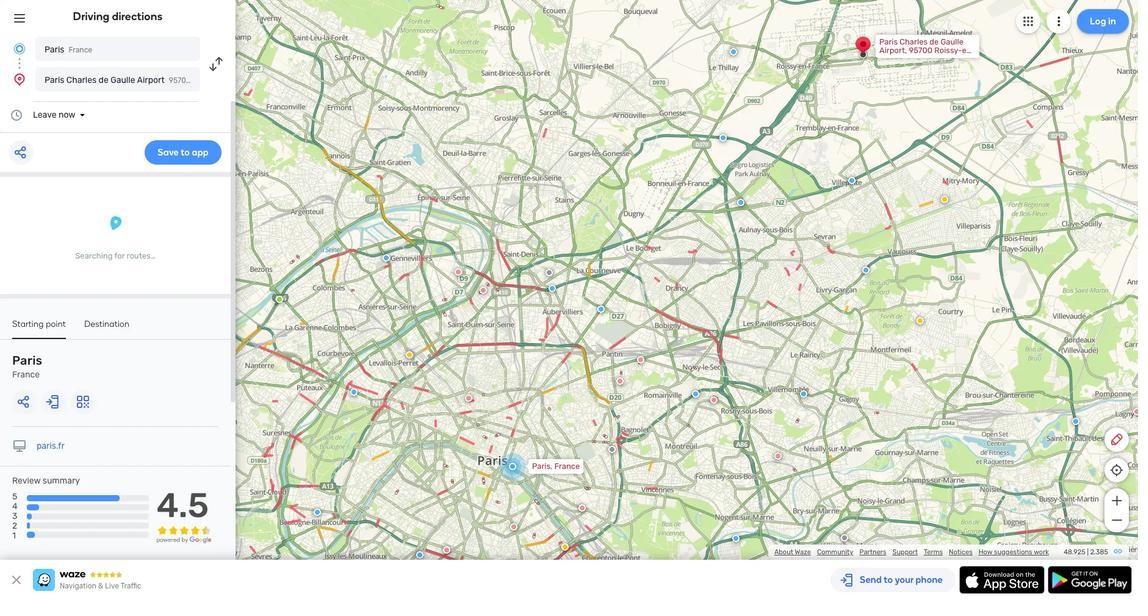 Task type: describe. For each thing, give the bounding box(es) containing it.
waze
[[795, 549, 811, 557]]

about waze link
[[775, 549, 811, 557]]

4
[[12, 502, 18, 512]]

paris charles de gaulle airport button
[[35, 67, 200, 92]]

95700
[[909, 46, 933, 55]]

about
[[775, 549, 794, 557]]

community link
[[818, 549, 854, 557]]

searching for routes…
[[75, 252, 156, 261]]

location image
[[12, 72, 27, 87]]

link image
[[1114, 547, 1124, 557]]

terms
[[924, 549, 943, 557]]

suggestions
[[995, 549, 1033, 557]]

paris charles de gaulle airport, 95700 roissy-en- france, france
[[880, 37, 976, 64]]

5
[[12, 492, 17, 503]]

charles for paris charles de gaulle airport
[[66, 75, 97, 85]]

1 vertical spatial accident image
[[841, 535, 849, 542]]

partners link
[[860, 549, 887, 557]]

en-
[[963, 46, 976, 55]]

gaulle for airport
[[111, 75, 135, 85]]

support link
[[893, 549, 918, 557]]

partners
[[860, 549, 887, 557]]

48.925 | 2.385
[[1064, 549, 1109, 557]]

airport
[[137, 75, 165, 85]]

starting point button
[[12, 319, 66, 340]]

point
[[46, 319, 66, 330]]

live
[[105, 583, 119, 591]]

paris,
[[532, 462, 553, 471]]

france right paris,
[[555, 462, 580, 471]]

1 horizontal spatial hazard image
[[942, 196, 949, 203]]

france down starting point 'button'
[[12, 370, 40, 380]]

review summary
[[12, 476, 80, 487]]

navigation & live traffic
[[60, 583, 141, 591]]

5 4 3 2 1
[[12, 492, 18, 542]]

zoom in image
[[1110, 494, 1125, 509]]

airport,
[[880, 46, 908, 55]]

starting
[[12, 319, 44, 330]]

paris, france
[[532, 462, 580, 471]]

work
[[1034, 549, 1050, 557]]

0 horizontal spatial paris france
[[12, 354, 42, 380]]

directions
[[112, 10, 163, 23]]

france,
[[880, 54, 907, 64]]

for
[[114, 252, 125, 261]]

x image
[[9, 573, 24, 588]]

leave
[[33, 110, 56, 120]]

paris.fr
[[37, 441, 65, 452]]

3
[[12, 512, 17, 522]]

0 vertical spatial paris france
[[45, 45, 92, 55]]

paris inside paris charles de gaulle airport, 95700 roissy-en- france, france
[[880, 37, 898, 46]]



Task type: vqa. For each thing, say whether or not it's contained in the screenshot.
the About
yes



Task type: locate. For each thing, give the bounding box(es) containing it.
accident image
[[546, 269, 553, 277]]

driving
[[73, 10, 110, 23]]

computer image
[[12, 440, 27, 454]]

48.925
[[1064, 549, 1086, 557]]

pencil image
[[1110, 433, 1125, 448]]

accident image
[[609, 446, 616, 454], [841, 535, 849, 542]]

driving directions
[[73, 10, 163, 23]]

destination
[[84, 319, 130, 330]]

1 vertical spatial paris france
[[12, 354, 42, 380]]

0 horizontal spatial gaulle
[[111, 75, 135, 85]]

1 vertical spatial hazard image
[[406, 352, 413, 359]]

searching
[[75, 252, 113, 261]]

0 horizontal spatial de
[[99, 75, 109, 85]]

0 vertical spatial hazard image
[[942, 196, 949, 203]]

|
[[1088, 549, 1089, 557]]

paris.fr link
[[37, 441, 65, 452]]

&
[[98, 583, 103, 591]]

gaulle inside button
[[111, 75, 135, 85]]

1 vertical spatial charles
[[66, 75, 97, 85]]

2
[[12, 522, 17, 532]]

de inside the paris charles de gaulle airport button
[[99, 75, 109, 85]]

paris charles de gaulle airport
[[45, 75, 165, 85]]

0 vertical spatial de
[[930, 37, 939, 46]]

2.385
[[1091, 549, 1109, 557]]

charles for paris charles de gaulle airport, 95700 roissy-en- france, france
[[900, 37, 928, 46]]

summary
[[43, 476, 80, 487]]

how
[[979, 549, 993, 557]]

paris france down starting point 'button'
[[12, 354, 42, 380]]

0 horizontal spatial charles
[[66, 75, 97, 85]]

0 vertical spatial charles
[[900, 37, 928, 46]]

paris france down the driving at the left
[[45, 45, 92, 55]]

de for airport
[[99, 75, 109, 85]]

paris france
[[45, 45, 92, 55], [12, 354, 42, 380]]

de inside paris charles de gaulle airport, 95700 roissy-en- france, france
[[930, 37, 939, 46]]

leave now
[[33, 110, 75, 120]]

support
[[893, 549, 918, 557]]

paris right current location image
[[45, 45, 64, 55]]

paris
[[880, 37, 898, 46], [45, 45, 64, 55], [45, 75, 64, 85], [12, 354, 42, 368]]

chit chat image
[[276, 296, 283, 303]]

charles up now
[[66, 75, 97, 85]]

paris up leave now
[[45, 75, 64, 85]]

0 horizontal spatial hazard image
[[406, 352, 413, 359]]

0 vertical spatial gaulle
[[941, 37, 964, 46]]

charles inside button
[[66, 75, 97, 85]]

gaulle
[[941, 37, 964, 46], [111, 75, 135, 85]]

1 vertical spatial hazard image
[[562, 544, 569, 551]]

hazard image
[[917, 318, 924, 325], [562, 544, 569, 551]]

1 vertical spatial de
[[99, 75, 109, 85]]

gaulle for airport,
[[941, 37, 964, 46]]

de left en- at the right of page
[[930, 37, 939, 46]]

1 horizontal spatial accident image
[[841, 535, 849, 542]]

4.5
[[157, 486, 209, 526]]

road closed image
[[455, 269, 462, 276], [637, 357, 645, 364], [465, 395, 473, 402], [775, 453, 782, 460]]

de
[[930, 37, 939, 46], [99, 75, 109, 85]]

charles inside paris charles de gaulle airport, 95700 roissy-en- france, france
[[900, 37, 928, 46]]

france left roissy- in the top right of the page
[[909, 54, 935, 64]]

1 horizontal spatial de
[[930, 37, 939, 46]]

1 horizontal spatial paris france
[[45, 45, 92, 55]]

paris inside button
[[45, 75, 64, 85]]

0 horizontal spatial accident image
[[609, 446, 616, 454]]

1 horizontal spatial gaulle
[[941, 37, 964, 46]]

destination button
[[84, 319, 130, 338]]

charles up france,
[[900, 37, 928, 46]]

0 horizontal spatial hazard image
[[562, 544, 569, 551]]

clock image
[[9, 108, 24, 123]]

charles
[[900, 37, 928, 46], [66, 75, 97, 85]]

navigation
[[60, 583, 96, 591]]

police image
[[730, 48, 738, 56], [720, 134, 727, 142], [383, 255, 390, 262], [863, 267, 870, 274], [549, 285, 556, 292], [801, 391, 808, 398], [416, 552, 424, 559]]

1
[[12, 532, 16, 542]]

starting point
[[12, 319, 66, 330]]

france down the driving at the left
[[69, 46, 92, 54]]

roissy-
[[935, 46, 963, 55]]

now
[[59, 110, 75, 120]]

gaulle left airport
[[111, 75, 135, 85]]

gaulle right 95700
[[941, 37, 964, 46]]

paris up france,
[[880, 37, 898, 46]]

notices
[[950, 549, 973, 557]]

police image
[[849, 177, 856, 184], [738, 199, 745, 206], [598, 306, 605, 313], [350, 389, 358, 396], [692, 391, 700, 398], [1073, 418, 1080, 426], [314, 509, 321, 517], [733, 536, 740, 543]]

routes…
[[127, 252, 156, 261]]

review
[[12, 476, 41, 487]]

how suggestions work link
[[979, 549, 1050, 557]]

france inside paris charles de gaulle airport, 95700 roissy-en- france, france
[[909, 54, 935, 64]]

de for airport,
[[930, 37, 939, 46]]

terms link
[[924, 549, 943, 557]]

current location image
[[12, 42, 27, 56]]

community
[[818, 549, 854, 557]]

road closed image
[[480, 287, 487, 294], [617, 378, 624, 385], [711, 397, 718, 404], [1134, 409, 1139, 416], [579, 505, 586, 512], [510, 524, 518, 531], [443, 547, 451, 554]]

france
[[69, 46, 92, 54], [909, 54, 935, 64], [12, 370, 40, 380], [555, 462, 580, 471]]

gaulle inside paris charles de gaulle airport, 95700 roissy-en- france, france
[[941, 37, 964, 46]]

notices link
[[950, 549, 973, 557]]

0 vertical spatial hazard image
[[917, 318, 924, 325]]

1 horizontal spatial hazard image
[[917, 318, 924, 325]]

1 vertical spatial gaulle
[[111, 75, 135, 85]]

zoom out image
[[1110, 514, 1125, 528]]

traffic
[[121, 583, 141, 591]]

1 horizontal spatial charles
[[900, 37, 928, 46]]

0 vertical spatial accident image
[[609, 446, 616, 454]]

hazard image
[[942, 196, 949, 203], [406, 352, 413, 359]]

de left airport
[[99, 75, 109, 85]]

paris down starting point 'button'
[[12, 354, 42, 368]]

about waze community partners support terms notices how suggestions work
[[775, 549, 1050, 557]]



